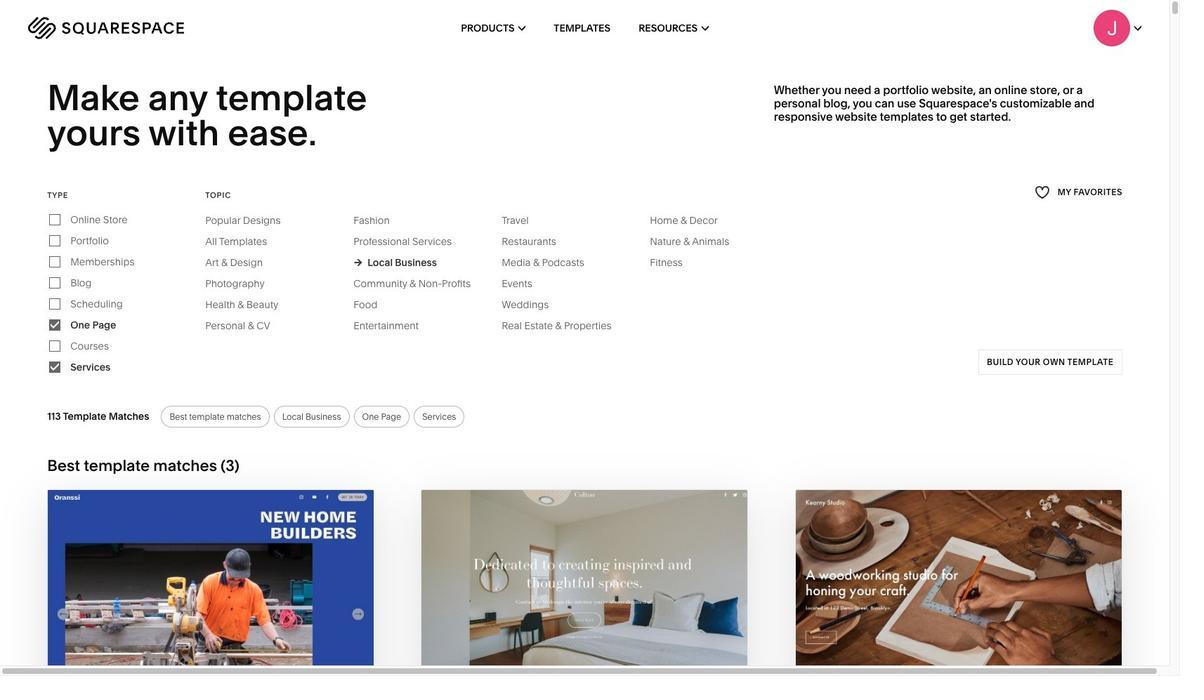 Task type: describe. For each thing, give the bounding box(es) containing it.
kearny image
[[796, 490, 1122, 677]]

oranssi image
[[48, 490, 374, 677]]



Task type: vqa. For each thing, say whether or not it's contained in the screenshot.
Oranssi image
yes



Task type: locate. For each thing, give the bounding box(es) containing it.
colton image
[[422, 490, 748, 677]]



